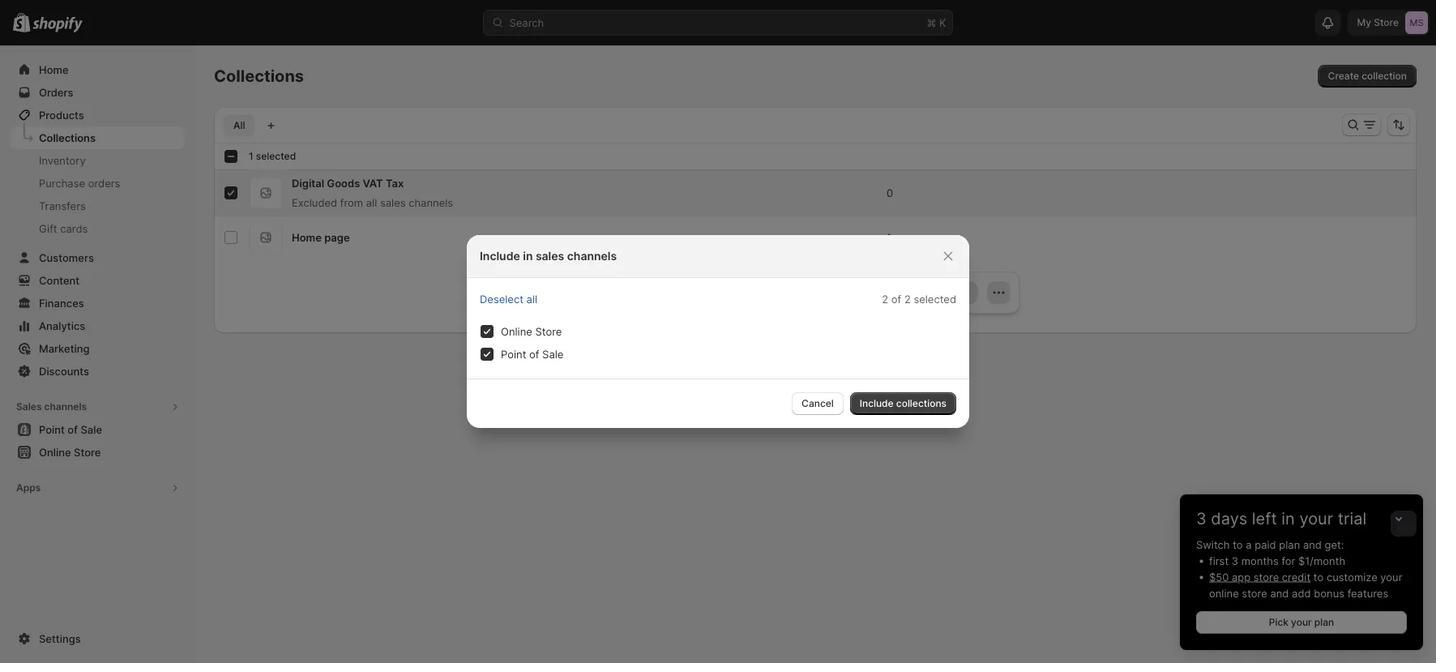 Task type: locate. For each thing, give the bounding box(es) containing it.
home
[[39, 63, 69, 76], [292, 231, 322, 244]]

collections
[[214, 66, 304, 86], [39, 131, 96, 144]]

plan down bonus
[[1315, 616, 1334, 628]]

0 vertical spatial include
[[480, 249, 520, 263]]

0 vertical spatial channels
[[409, 196, 453, 209]]

purchase
[[39, 177, 85, 189]]

apps button
[[10, 477, 185, 499]]

0 vertical spatial of
[[891, 293, 902, 305]]

and left add
[[1270, 587, 1289, 599]]

0 horizontal spatial to
[[1233, 538, 1243, 551]]

your up get:
[[1300, 509, 1334, 528]]

gift cards
[[39, 222, 88, 235]]

home down shopify image
[[39, 63, 69, 76]]

sales
[[16, 401, 42, 413]]

1 vertical spatial plan
[[1315, 616, 1334, 628]]

home left the page
[[292, 231, 322, 244]]

1 horizontal spatial and
[[1303, 538, 1322, 551]]

in up deselect all
[[523, 249, 533, 263]]

3 days left in your trial
[[1196, 509, 1367, 528]]

0 horizontal spatial and
[[1270, 587, 1289, 599]]

home link
[[10, 58, 185, 81]]

1 horizontal spatial to
[[1314, 571, 1324, 583]]

0 horizontal spatial channels
[[44, 401, 87, 413]]

sales
[[380, 196, 406, 209], [536, 249, 564, 263]]

and for store
[[1270, 587, 1289, 599]]

1 horizontal spatial collections
[[214, 66, 304, 86]]

settings
[[39, 632, 81, 645]]

store down $50 app store credit link
[[1242, 587, 1268, 599]]

of left sale
[[529, 348, 539, 360]]

in inside 3 days left in your trial dropdown button
[[1282, 509, 1295, 528]]

of for point
[[529, 348, 539, 360]]

include in sales channels dialog
[[0, 235, 1436, 428]]

app
[[1232, 571, 1251, 583]]

0 horizontal spatial in
[[523, 249, 533, 263]]

0 vertical spatial and
[[1303, 538, 1322, 551]]

3 right first
[[1232, 554, 1239, 567]]

0 horizontal spatial sales
[[380, 196, 406, 209]]

create
[[1328, 70, 1359, 82]]

1 vertical spatial collections
[[39, 131, 96, 144]]

0 vertical spatial in
[[523, 249, 533, 263]]

all inside button
[[527, 293, 537, 305]]

3 left days
[[1196, 509, 1207, 528]]

excluded
[[292, 196, 337, 209]]

sales inside digital goods vat tax excluded from all sales channels
[[380, 196, 406, 209]]

0 horizontal spatial home
[[39, 63, 69, 76]]

1 vertical spatial all
[[527, 293, 537, 305]]

include for include in sales channels
[[480, 249, 520, 263]]

1 vertical spatial and
[[1270, 587, 1289, 599]]

to
[[1233, 538, 1243, 551], [1314, 571, 1324, 583]]

and
[[1303, 538, 1322, 551], [1270, 587, 1289, 599]]

1 horizontal spatial of
[[891, 293, 902, 305]]

1 vertical spatial include
[[860, 398, 894, 409]]

0 vertical spatial 3
[[1196, 509, 1207, 528]]

from
[[340, 196, 363, 209]]

store
[[1254, 571, 1279, 583], [1242, 587, 1268, 599]]

0 vertical spatial home
[[39, 63, 69, 76]]

trial
[[1338, 509, 1367, 528]]

3 inside dropdown button
[[1196, 509, 1207, 528]]

1 horizontal spatial in
[[1282, 509, 1295, 528]]

channels inside dialog
[[567, 249, 617, 263]]

all
[[366, 196, 377, 209], [527, 293, 537, 305]]

0 vertical spatial store
[[1254, 571, 1279, 583]]

digital goods vat tax link
[[292, 177, 404, 189]]

collections link
[[10, 126, 185, 149]]

1 horizontal spatial home
[[292, 231, 322, 244]]

all right deselect
[[527, 293, 537, 305]]

0 vertical spatial your
[[1300, 509, 1334, 528]]

2 horizontal spatial channels
[[567, 249, 617, 263]]

collections up inventory
[[39, 131, 96, 144]]

include for include collections
[[860, 398, 894, 409]]

1 horizontal spatial 2
[[904, 293, 911, 305]]

1 horizontal spatial sales
[[536, 249, 564, 263]]

1 vertical spatial to
[[1314, 571, 1324, 583]]

paid
[[1255, 538, 1276, 551]]

1 vertical spatial store
[[1242, 587, 1268, 599]]

3 days left in your trial element
[[1180, 537, 1423, 650]]

credit
[[1282, 571, 1311, 583]]

1 vertical spatial in
[[1282, 509, 1295, 528]]

deselect all
[[480, 293, 537, 305]]

0 horizontal spatial all
[[366, 196, 377, 209]]

months
[[1242, 554, 1279, 567]]

store down months
[[1254, 571, 1279, 583]]

cards
[[60, 222, 88, 235]]

1 vertical spatial sales
[[536, 249, 564, 263]]

channels
[[409, 196, 453, 209], [567, 249, 617, 263], [44, 401, 87, 413]]

to left a
[[1233, 538, 1243, 551]]

include collections button
[[850, 392, 956, 415]]

3 days left in your trial button
[[1180, 494, 1423, 528]]

⌘
[[927, 16, 936, 29]]

purchase orders link
[[10, 172, 185, 195]]

sales down tax
[[380, 196, 406, 209]]

include inside button
[[860, 398, 894, 409]]

customize
[[1327, 571, 1378, 583]]

features
[[1348, 587, 1389, 599]]

2 vertical spatial channels
[[44, 401, 87, 413]]

left
[[1252, 509, 1277, 528]]

0 horizontal spatial include
[[480, 249, 520, 263]]

all
[[233, 120, 245, 131]]

1 vertical spatial your
[[1381, 571, 1403, 583]]

0 vertical spatial plan
[[1279, 538, 1300, 551]]

products link
[[10, 104, 185, 126]]

digital
[[292, 177, 324, 189]]

your up features
[[1381, 571, 1403, 583]]

of for 2
[[891, 293, 902, 305]]

to customize your online store and add bonus features
[[1209, 571, 1403, 599]]

shopify image
[[33, 17, 83, 33]]

products
[[39, 109, 84, 121]]

gift cards link
[[10, 217, 185, 240]]

channels inside button
[[44, 401, 87, 413]]

sales up deselect all
[[536, 249, 564, 263]]

1 vertical spatial of
[[529, 348, 539, 360]]

purchase orders
[[39, 177, 120, 189]]

search
[[509, 16, 544, 29]]

inventory
[[39, 154, 86, 167]]

sale
[[542, 348, 564, 360]]

1 vertical spatial home
[[292, 231, 322, 244]]

store inside to customize your online store and add bonus features
[[1242, 587, 1268, 599]]

include
[[480, 249, 520, 263], [860, 398, 894, 409]]

vat
[[363, 177, 383, 189]]

0 horizontal spatial 2
[[882, 293, 888, 305]]

to down $1/month
[[1314, 571, 1324, 583]]

all down "vat"
[[366, 196, 377, 209]]

in right left
[[1282, 509, 1295, 528]]

2 vertical spatial your
[[1291, 616, 1312, 628]]

0
[[887, 186, 893, 199]]

1 horizontal spatial all
[[527, 293, 537, 305]]

of
[[891, 293, 902, 305], [529, 348, 539, 360]]

0 vertical spatial all
[[366, 196, 377, 209]]

1 vertical spatial 3
[[1232, 554, 1239, 567]]

include up deselect
[[480, 249, 520, 263]]

discounts link
[[10, 360, 185, 383]]

plan up for at the right of page
[[1279, 538, 1300, 551]]

and inside to customize your online store and add bonus features
[[1270, 587, 1289, 599]]

your right pick
[[1291, 616, 1312, 628]]

plan
[[1279, 538, 1300, 551], [1315, 616, 1334, 628]]

of left selected
[[891, 293, 902, 305]]

home page link
[[292, 231, 350, 244]]

1 horizontal spatial channels
[[409, 196, 453, 209]]

1 horizontal spatial include
[[860, 398, 894, 409]]

include left the collections
[[860, 398, 894, 409]]

days
[[1211, 509, 1248, 528]]

0 vertical spatial sales
[[380, 196, 406, 209]]

online
[[1209, 587, 1239, 599]]

your
[[1300, 509, 1334, 528], [1381, 571, 1403, 583], [1291, 616, 1312, 628]]

deselect all button
[[470, 285, 547, 313]]

pick your plan link
[[1196, 611, 1407, 634]]

0 horizontal spatial collections
[[39, 131, 96, 144]]

collections up all
[[214, 66, 304, 86]]

1 vertical spatial channels
[[567, 249, 617, 263]]

home page
[[292, 231, 350, 244]]

0 horizontal spatial of
[[529, 348, 539, 360]]

0 horizontal spatial 3
[[1196, 509, 1207, 528]]

and up $1/month
[[1303, 538, 1322, 551]]

cancel
[[802, 398, 834, 409]]

1 horizontal spatial 3
[[1232, 554, 1239, 567]]



Task type: vqa. For each thing, say whether or not it's contained in the screenshot.
DIGITAL
yes



Task type: describe. For each thing, give the bounding box(es) containing it.
your inside 3 days left in your trial dropdown button
[[1300, 509, 1334, 528]]

include collections
[[860, 398, 947, 409]]

orders
[[88, 177, 120, 189]]

transfers
[[39, 199, 86, 212]]

your inside to customize your online store and add bonus features
[[1381, 571, 1403, 583]]

$50
[[1209, 571, 1229, 583]]

⌘ k
[[927, 16, 946, 29]]

page
[[324, 231, 350, 244]]

2 of 2 selected
[[882, 293, 956, 305]]

0 vertical spatial to
[[1233, 538, 1243, 551]]

add
[[1292, 587, 1311, 599]]

deselect
[[480, 293, 524, 305]]

selected
[[914, 293, 956, 305]]

1 horizontal spatial plan
[[1315, 616, 1334, 628]]

digital goods vat tax excluded from all sales channels
[[292, 177, 453, 209]]

0 vertical spatial collections
[[214, 66, 304, 86]]

switch to a paid plan and get:
[[1196, 538, 1344, 551]]

all button
[[224, 114, 255, 137]]

a
[[1246, 538, 1252, 551]]

bonus
[[1314, 587, 1345, 599]]

your inside pick your plan link
[[1291, 616, 1312, 628]]

for
[[1282, 554, 1296, 567]]

settings link
[[10, 627, 185, 650]]

get:
[[1325, 538, 1344, 551]]

sales channels button
[[10, 396, 185, 418]]

store
[[535, 325, 562, 338]]

include in sales channels
[[480, 249, 617, 263]]

$50 app store credit link
[[1209, 571, 1311, 583]]

online store
[[501, 325, 562, 338]]

inventory link
[[10, 149, 185, 172]]

first 3 months for $1/month
[[1209, 554, 1346, 567]]

point of sale
[[501, 348, 564, 360]]

1
[[887, 231, 892, 244]]

transfers link
[[10, 195, 185, 217]]

home for home
[[39, 63, 69, 76]]

first
[[1209, 554, 1229, 567]]

1 2 from the left
[[882, 293, 888, 305]]

channels inside digital goods vat tax excluded from all sales channels
[[409, 196, 453, 209]]

collection
[[1362, 70, 1407, 82]]

2 2 from the left
[[904, 293, 911, 305]]

k
[[939, 16, 946, 29]]

home for home page
[[292, 231, 322, 244]]

pick
[[1269, 616, 1289, 628]]

create collection link
[[1318, 65, 1417, 88]]

gift
[[39, 222, 57, 235]]

apps
[[16, 482, 41, 494]]

collections
[[896, 398, 947, 409]]

discounts
[[39, 365, 89, 377]]

goods
[[327, 177, 360, 189]]

point
[[501, 348, 526, 360]]

$1/month
[[1299, 554, 1346, 567]]

all inside digital goods vat tax excluded from all sales channels
[[366, 196, 377, 209]]

0 horizontal spatial plan
[[1279, 538, 1300, 551]]

$50 app store credit
[[1209, 571, 1311, 583]]

cancel button
[[792, 392, 844, 415]]

in inside include in sales channels dialog
[[523, 249, 533, 263]]

create collection
[[1328, 70, 1407, 82]]

sales inside dialog
[[536, 249, 564, 263]]

pick your plan
[[1269, 616, 1334, 628]]

and for plan
[[1303, 538, 1322, 551]]

tax
[[386, 177, 404, 189]]

online
[[501, 325, 532, 338]]

switch
[[1196, 538, 1230, 551]]

to inside to customize your online store and add bonus features
[[1314, 571, 1324, 583]]

sales channels
[[16, 401, 87, 413]]



